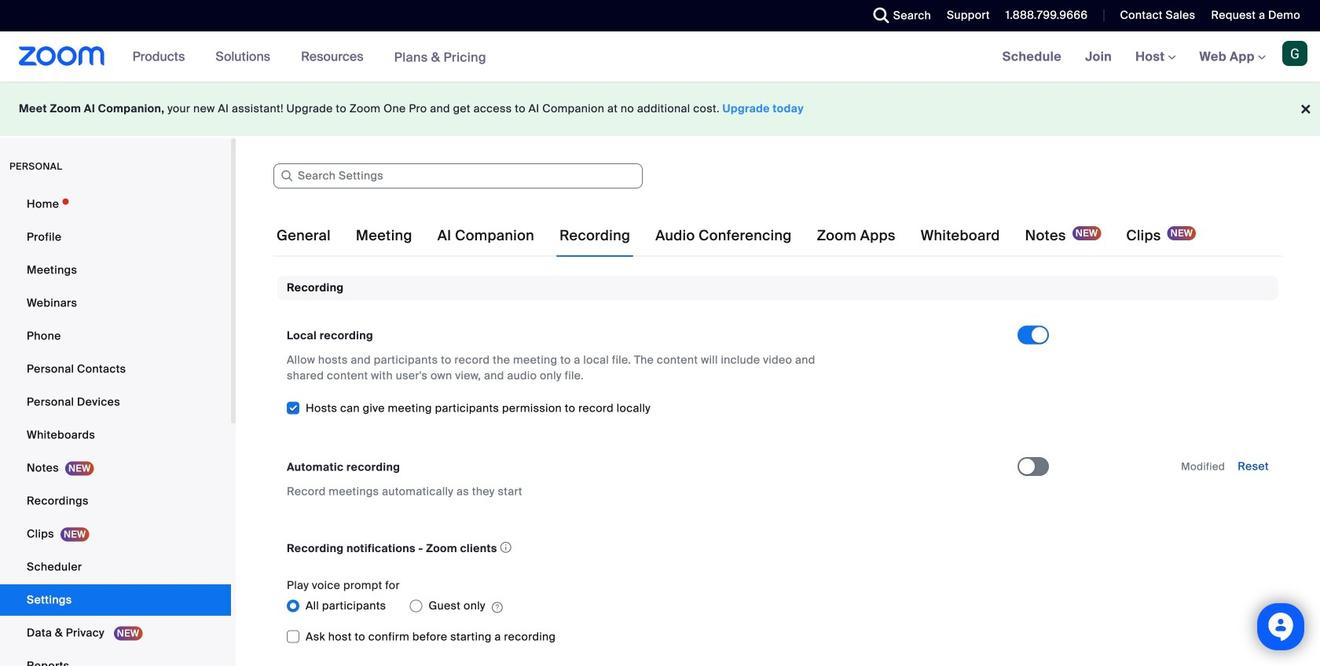 Task type: locate. For each thing, give the bounding box(es) containing it.
personal menu menu
[[0, 189, 231, 667]]

banner
[[0, 31, 1321, 83]]

footer
[[0, 82, 1321, 136]]

application inside recording element
[[287, 538, 1004, 559]]

Search Settings text field
[[274, 164, 643, 189]]

application
[[287, 538, 1004, 559]]

recording element
[[277, 276, 1279, 667]]

profile picture image
[[1283, 41, 1308, 66]]

learn more about guest only image
[[492, 601, 503, 615]]

option group
[[287, 594, 1018, 619]]

tabs of my account settings page tab list
[[274, 214, 1200, 258]]



Task type: vqa. For each thing, say whether or not it's contained in the screenshot.
right Plans
no



Task type: describe. For each thing, give the bounding box(es) containing it.
zoom logo image
[[19, 46, 105, 66]]

product information navigation
[[121, 31, 498, 83]]

meetings navigation
[[991, 31, 1321, 83]]

info outline image
[[501, 538, 512, 558]]

option group inside recording element
[[287, 594, 1018, 619]]



